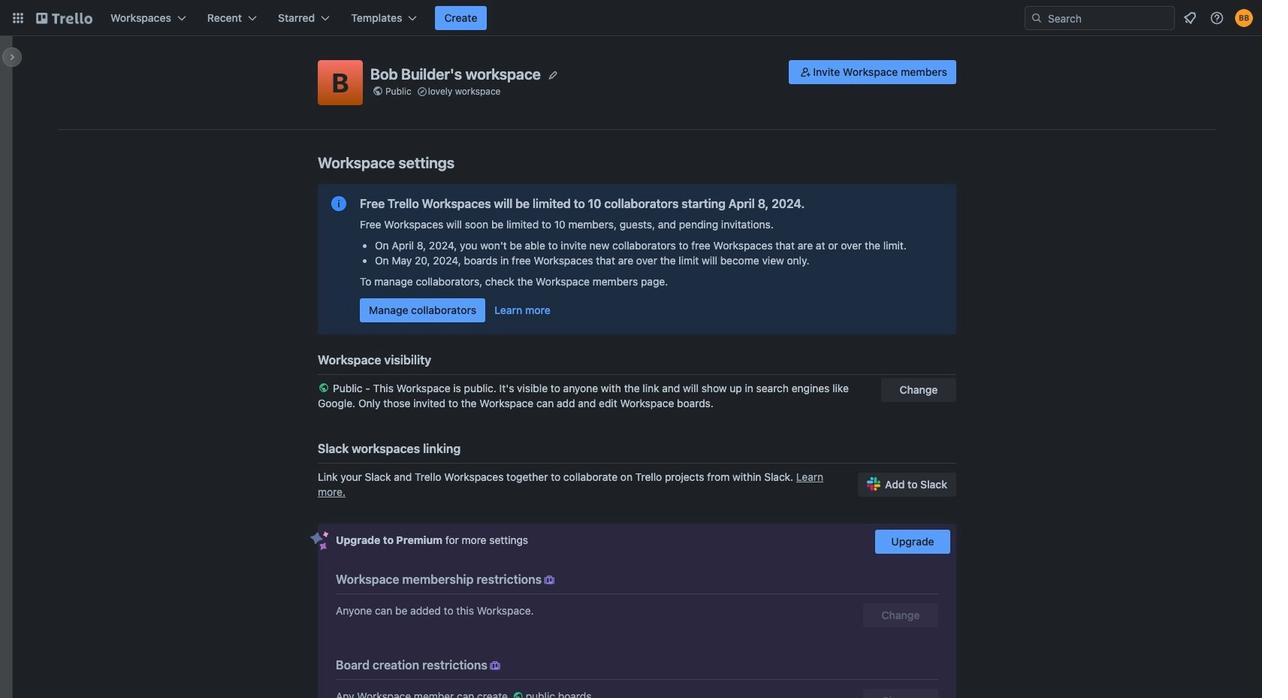 Task type: describe. For each thing, give the bounding box(es) containing it.
1 horizontal spatial sm image
[[542, 573, 557, 588]]

2 vertical spatial sm image
[[511, 689, 526, 698]]

open information menu image
[[1210, 11, 1225, 26]]

search image
[[1031, 12, 1043, 24]]

sparkle image
[[310, 531, 329, 551]]



Task type: vqa. For each thing, say whether or not it's contained in the screenshot.
YOUR
no



Task type: locate. For each thing, give the bounding box(es) containing it.
1 vertical spatial sm image
[[542, 573, 557, 588]]

2 horizontal spatial sm image
[[798, 65, 814, 80]]

0 vertical spatial sm image
[[798, 65, 814, 80]]

primary element
[[0, 0, 1263, 36]]

back to home image
[[36, 6, 92, 30]]

sm image
[[488, 658, 503, 674]]

0 horizontal spatial sm image
[[511, 689, 526, 698]]

0 notifications image
[[1182, 9, 1200, 27]]

sm image
[[798, 65, 814, 80], [542, 573, 557, 588], [511, 689, 526, 698]]

bob builder (bobbuilder40) image
[[1236, 9, 1254, 27]]

Search field
[[1043, 7, 1175, 29]]



